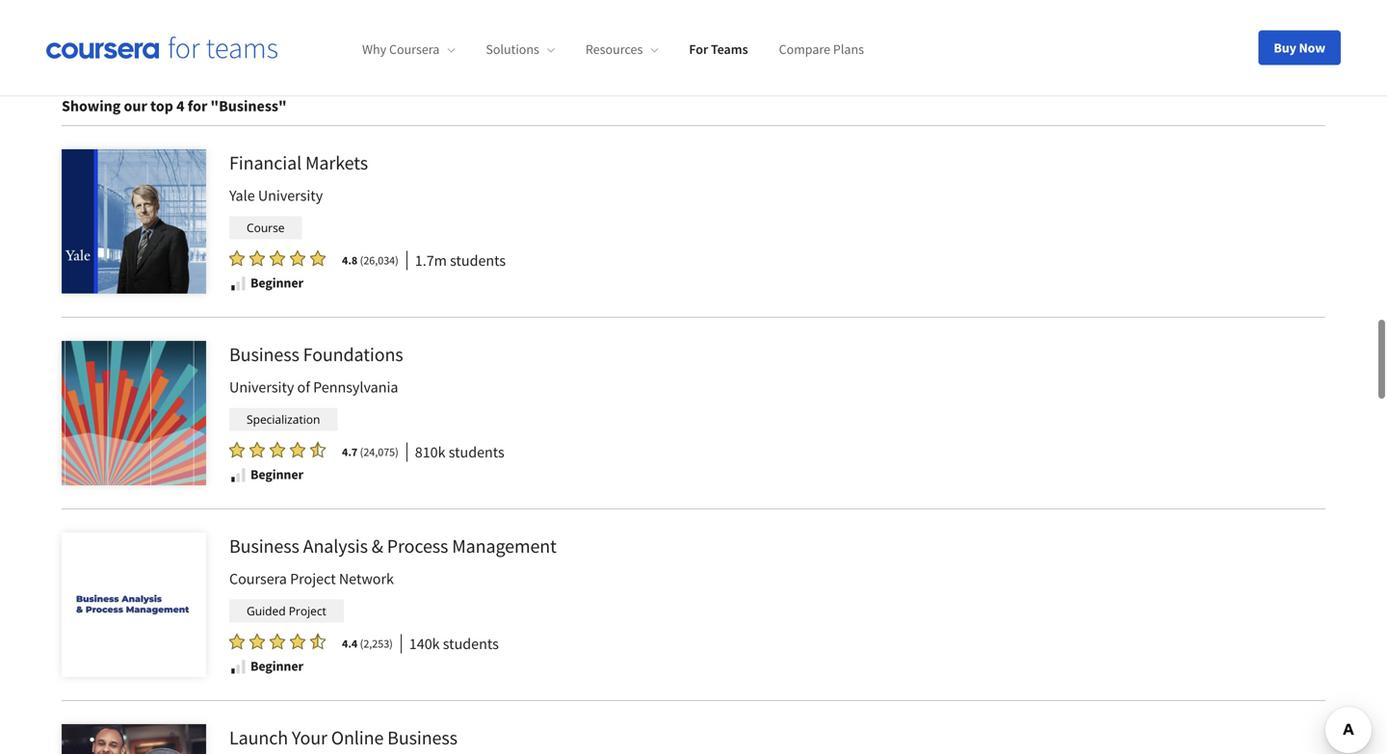Task type: describe. For each thing, give the bounding box(es) containing it.
140k
[[409, 634, 440, 654]]

compare plans
[[779, 41, 864, 58]]

popular
[[324, 46, 375, 65]]

4.7
[[342, 445, 358, 460]]

your
[[292, 726, 328, 750]]

810k
[[415, 443, 446, 462]]

resources
[[586, 41, 643, 58]]

our
[[124, 96, 147, 116]]

half filled star image for foundations
[[310, 441, 326, 459]]

university of pennsylvania
[[229, 378, 398, 397]]

financial markets
[[229, 151, 368, 175]]

for
[[689, 41, 708, 58]]

analysis
[[303, 534, 368, 558]]

beginner for analysis
[[251, 658, 304, 675]]

4
[[176, 96, 185, 116]]

technology
[[777, 47, 842, 64]]

compare
[[779, 41, 831, 58]]

business for business foundations
[[229, 342, 299, 367]]

(26,034)
[[360, 253, 399, 268]]

teams
[[711, 41, 748, 58]]

for teams link
[[689, 41, 748, 58]]

solutions
[[486, 41, 540, 58]]

launch your online business
[[229, 726, 458, 750]]

solutions link
[[486, 41, 555, 58]]

students for business analysis & process management
[[443, 634, 499, 654]]

beginner level image for financial markets
[[229, 275, 247, 292]]

students for financial markets
[[450, 251, 506, 270]]

data science
[[606, 47, 678, 64]]

yale
[[229, 186, 255, 205]]

yale university
[[229, 186, 323, 205]]

of
[[297, 378, 310, 397]]

810k students
[[415, 443, 505, 462]]

business for business
[[396, 47, 445, 64]]

Information Technology button
[[694, 40, 854, 71]]

compare plans link
[[779, 41, 864, 58]]

for
[[188, 96, 207, 116]]

launch
[[229, 726, 288, 750]]

business foundations by university of pennsylvania image
[[62, 341, 206, 486]]

buy
[[1274, 39, 1297, 56]]

financial
[[229, 151, 302, 175]]

science for computer science
[[534, 47, 577, 64]]

science for data science
[[635, 47, 678, 64]]

(24,075)
[[360, 445, 399, 460]]

resources link
[[586, 41, 659, 58]]

information technology
[[707, 47, 842, 64]]

0 vertical spatial university
[[258, 186, 323, 205]]

beginner for foundations
[[251, 466, 304, 483]]

guided project
[[247, 603, 326, 619]]

140k students
[[409, 634, 499, 654]]

course
[[247, 220, 285, 236]]

1 vertical spatial university
[[229, 378, 294, 397]]

plans
[[833, 41, 864, 58]]

buy now button
[[1259, 30, 1341, 65]]

pennsylvania
[[313, 378, 398, 397]]

business analysis & process management
[[229, 534, 557, 558]]

"business"
[[211, 96, 287, 116]]

students for business foundations
[[449, 443, 505, 462]]

top
[[150, 96, 173, 116]]

business for business analysis & process management
[[229, 534, 299, 558]]

now
[[1299, 39, 1326, 56]]



Task type: locate. For each thing, give the bounding box(es) containing it.
computer
[[474, 47, 531, 64]]

2 beginner level image from the top
[[229, 658, 247, 676]]

1 vertical spatial beginner
[[251, 466, 304, 483]]

1 vertical spatial beginner level image
[[229, 658, 247, 676]]

business inside business button
[[396, 47, 445, 64]]

business analysis & process management by coursera project network image
[[62, 533, 206, 677]]

network
[[339, 569, 394, 589]]

online
[[331, 726, 384, 750]]

1 horizontal spatial coursera
[[389, 41, 440, 58]]

project down coursera project network
[[289, 603, 326, 619]]

2 vertical spatial beginner
[[251, 658, 304, 675]]

1 beginner from the top
[[251, 274, 304, 291]]

0 vertical spatial coursera
[[389, 41, 440, 58]]

1.7m
[[415, 251, 447, 270]]

3 beginner from the top
[[251, 658, 304, 675]]

business
[[396, 47, 445, 64], [229, 342, 299, 367], [229, 534, 299, 558], [388, 726, 458, 750]]

business right why
[[396, 47, 445, 64]]

&
[[372, 534, 383, 558]]

specialization
[[247, 411, 320, 427]]

business foundations
[[229, 342, 403, 367]]

guided
[[247, 603, 286, 619]]

half filled star image left '4.7'
[[310, 441, 326, 459]]

information
[[707, 47, 774, 64]]

university
[[258, 186, 323, 205], [229, 378, 294, 397]]

management
[[452, 534, 557, 558]]

0 horizontal spatial coursera
[[229, 569, 287, 589]]

students right 810k at the left of the page
[[449, 443, 505, 462]]

launch your online business by the state university of new york image
[[62, 725, 206, 755]]

Data Science button
[[593, 40, 690, 71]]

popular option group
[[383, 40, 1064, 71]]

students
[[450, 251, 506, 270], [449, 443, 505, 462], [443, 634, 499, 654]]

1 vertical spatial half filled star image
[[310, 633, 326, 650]]

2 vertical spatial students
[[443, 634, 499, 654]]

markets
[[305, 151, 368, 175]]

coursera
[[389, 41, 440, 58], [229, 569, 287, 589]]

why coursera link
[[362, 41, 455, 58]]

beginner down course
[[251, 274, 304, 291]]

4.4 (2,253)
[[342, 636, 393, 651]]

business right online
[[388, 726, 458, 750]]

1 vertical spatial coursera
[[229, 569, 287, 589]]

0 vertical spatial beginner level image
[[229, 275, 247, 292]]

half filled star image for analysis
[[310, 633, 326, 650]]

beginner level image for business analysis & process management
[[229, 658, 247, 676]]

financial markets by yale university image
[[62, 149, 206, 294]]

1 vertical spatial students
[[449, 443, 505, 462]]

university up specialization
[[229, 378, 294, 397]]

beginner
[[251, 274, 304, 291], [251, 466, 304, 483], [251, 658, 304, 675]]

why coursera
[[362, 41, 440, 58]]

2 beginner from the top
[[251, 466, 304, 483]]

students right 140k on the left bottom
[[443, 634, 499, 654]]

science
[[534, 47, 577, 64], [635, 47, 678, 64]]

Computer Science button
[[462, 40, 589, 71]]

showing our top 4 for "business"
[[62, 96, 287, 116]]

coursera right why
[[389, 41, 440, 58]]

coursera project network
[[229, 569, 394, 589]]

coursera up guided
[[229, 569, 287, 589]]

Business button
[[383, 40, 458, 71]]

beginner level image
[[229, 467, 247, 484]]

project
[[290, 569, 336, 589], [289, 603, 326, 619]]

0 vertical spatial project
[[290, 569, 336, 589]]

4.4
[[342, 636, 358, 651]]

2 science from the left
[[635, 47, 678, 64]]

computer science
[[474, 47, 577, 64]]

filled star image
[[229, 249, 245, 267], [250, 249, 265, 267], [270, 249, 285, 267], [229, 441, 245, 459], [229, 633, 245, 650], [290, 633, 305, 650]]

half filled star image
[[310, 441, 326, 459], [310, 633, 326, 650]]

4.7 (24,075)
[[342, 445, 399, 460]]

1 half filled star image from the top
[[310, 441, 326, 459]]

beginner down guided project
[[251, 658, 304, 675]]

buy now
[[1274, 39, 1326, 56]]

students right 1.7m
[[450, 251, 506, 270]]

beginner level image
[[229, 275, 247, 292], [229, 658, 247, 676]]

0 vertical spatial beginner
[[251, 274, 304, 291]]

0 vertical spatial students
[[450, 251, 506, 270]]

0 vertical spatial half filled star image
[[310, 441, 326, 459]]

coursera for teams image
[[46, 37, 278, 59]]

project for guided
[[289, 603, 326, 619]]

1 beginner level image from the top
[[229, 275, 247, 292]]

showing
[[62, 96, 121, 116]]

process
[[387, 534, 448, 558]]

beginner level image down course
[[229, 275, 247, 292]]

why
[[362, 41, 387, 58]]

project down analysis
[[290, 569, 336, 589]]

filled star image
[[290, 249, 305, 267], [310, 249, 326, 267], [250, 441, 265, 459], [270, 441, 285, 459], [290, 441, 305, 459], [250, 633, 265, 650], [270, 633, 285, 650]]

4.8
[[342, 253, 358, 268]]

project for coursera
[[290, 569, 336, 589]]

foundations
[[303, 342, 403, 367]]

business up of
[[229, 342, 299, 367]]

(2,253)
[[360, 636, 393, 651]]

0 horizontal spatial science
[[534, 47, 577, 64]]

half filled star image left 4.4
[[310, 633, 326, 650]]

business up coursera project network
[[229, 534, 299, 558]]

data
[[606, 47, 632, 64]]

1.7m students
[[415, 251, 506, 270]]

1 science from the left
[[534, 47, 577, 64]]

None button
[[858, 40, 921, 71], [925, 40, 1064, 71], [858, 40, 921, 71], [925, 40, 1064, 71]]

beginner right beginner level icon on the bottom of the page
[[251, 466, 304, 483]]

science right computer
[[534, 47, 577, 64]]

for teams
[[689, 41, 748, 58]]

university down financial markets
[[258, 186, 323, 205]]

beginner level image down guided
[[229, 658, 247, 676]]

1 vertical spatial project
[[289, 603, 326, 619]]

beginner for markets
[[251, 274, 304, 291]]

science right data
[[635, 47, 678, 64]]

2 half filled star image from the top
[[310, 633, 326, 650]]

4.8 (26,034)
[[342, 253, 399, 268]]

1 horizontal spatial science
[[635, 47, 678, 64]]



Task type: vqa. For each thing, say whether or not it's contained in the screenshot.


